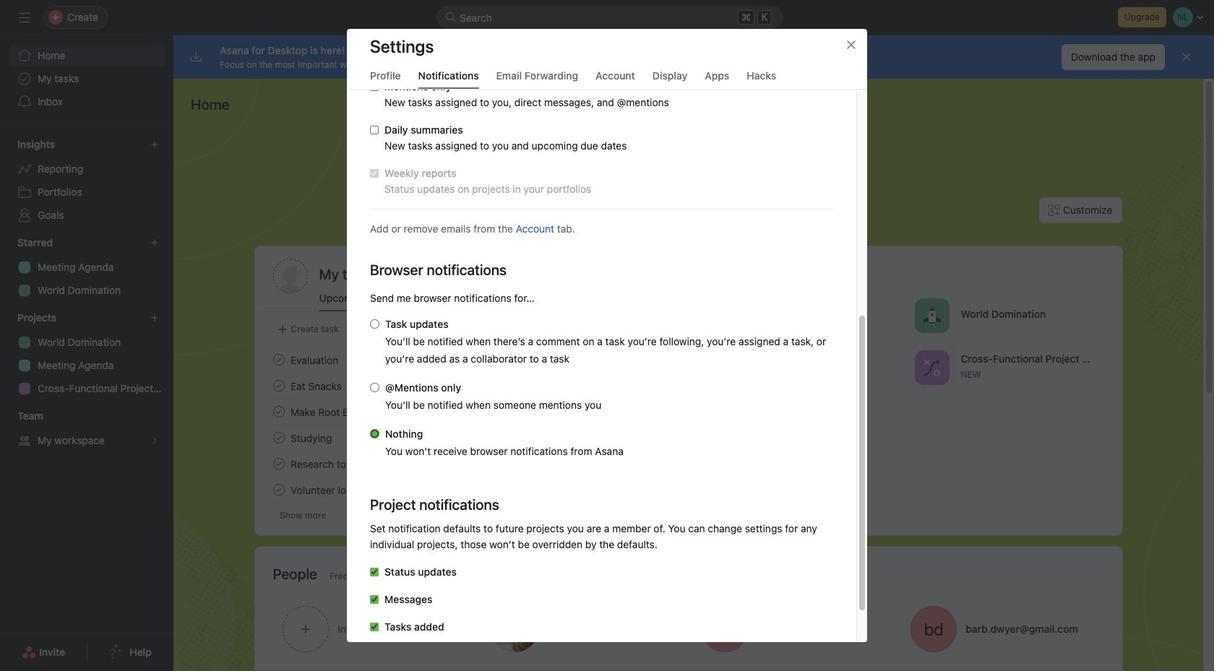 Task type: vqa. For each thing, say whether or not it's contained in the screenshot.
Inbox is where you get updates, notifications, and messages from your teammates. Send an invite to start collaborating.
no



Task type: locate. For each thing, give the bounding box(es) containing it.
2 vertical spatial mark complete image
[[270, 481, 287, 499]]

line_and_symbols image
[[923, 359, 941, 376]]

mark complete image
[[270, 377, 287, 395], [270, 403, 287, 421], [270, 429, 287, 447]]

None radio
[[370, 320, 380, 329], [370, 383, 380, 393], [370, 320, 380, 329], [370, 383, 380, 393]]

Mark complete checkbox
[[270, 403, 287, 421], [270, 429, 287, 447], [270, 455, 287, 473], [270, 481, 287, 499]]

close image
[[846, 39, 857, 51]]

2 vertical spatial mark complete image
[[270, 429, 287, 447]]

teams element
[[0, 403, 173, 455]]

prominent image
[[445, 12, 457, 23]]

global element
[[0, 35, 173, 122]]

3 mark complete image from the top
[[270, 429, 287, 447]]

0 vertical spatial mark complete image
[[270, 351, 287, 369]]

0 vertical spatial mark complete image
[[270, 377, 287, 395]]

1 vertical spatial mark complete image
[[270, 455, 287, 473]]

Mark complete checkbox
[[270, 351, 287, 369], [270, 377, 287, 395]]

1 mark complete checkbox from the top
[[270, 403, 287, 421]]

None checkbox
[[370, 82, 379, 91], [370, 126, 379, 134], [370, 568, 379, 577], [370, 596, 379, 604], [370, 82, 379, 91], [370, 126, 379, 134], [370, 568, 379, 577], [370, 596, 379, 604]]

1 mark complete image from the top
[[270, 377, 287, 395]]

0 vertical spatial mark complete checkbox
[[270, 351, 287, 369]]

None checkbox
[[370, 169, 379, 178], [370, 623, 379, 632], [370, 169, 379, 178], [370, 623, 379, 632]]

mark complete image
[[270, 351, 287, 369], [270, 455, 287, 473], [270, 481, 287, 499]]

1 vertical spatial mark complete checkbox
[[270, 377, 287, 395]]

mark complete image for fourth mark complete option from the bottom
[[270, 403, 287, 421]]

2 mark complete image from the top
[[270, 455, 287, 473]]

insights element
[[0, 132, 173, 230]]

None radio
[[370, 429, 380, 439]]

hide sidebar image
[[19, 12, 30, 23]]

1 vertical spatial mark complete image
[[270, 403, 287, 421]]

2 mark complete image from the top
[[270, 403, 287, 421]]



Task type: describe. For each thing, give the bounding box(es) containing it.
1 mark complete image from the top
[[270, 351, 287, 369]]

2 mark complete checkbox from the top
[[270, 377, 287, 395]]

3 mark complete checkbox from the top
[[270, 455, 287, 473]]

add profile photo image
[[273, 259, 308, 294]]

3 mark complete image from the top
[[270, 481, 287, 499]]

projects element
[[0, 305, 173, 403]]

4 mark complete checkbox from the top
[[270, 481, 287, 499]]

2 mark complete checkbox from the top
[[270, 429, 287, 447]]

1 mark complete checkbox from the top
[[270, 351, 287, 369]]

mark complete image for 3rd mark complete option from the bottom
[[270, 429, 287, 447]]

dismiss image
[[1181, 51, 1193, 63]]

rocket image
[[923, 307, 941, 324]]

starred element
[[0, 230, 173, 305]]



